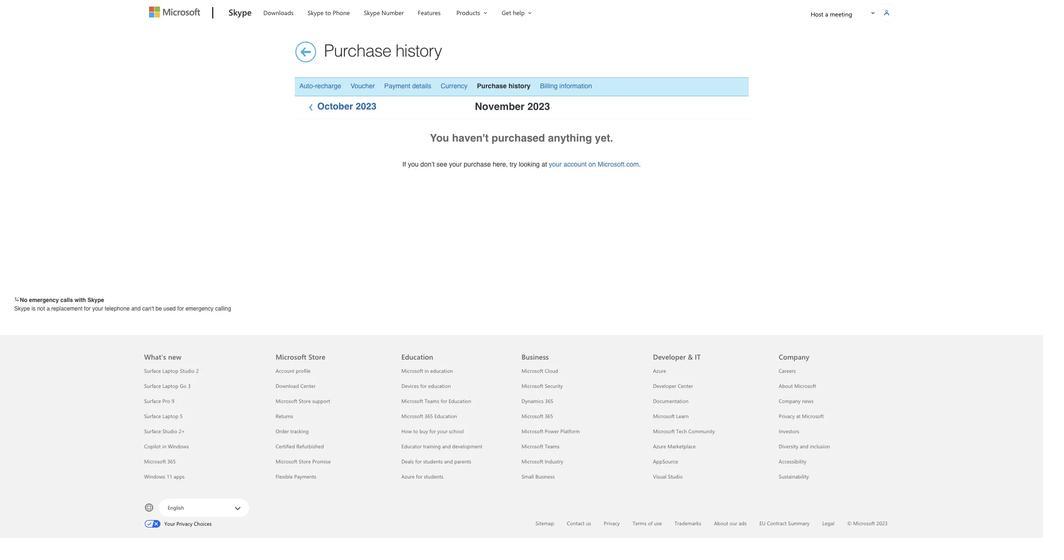 Task type: describe. For each thing, give the bounding box(es) containing it.
careers
[[779, 367, 796, 374]]

microsoft for microsoft power platform link
[[522, 428, 544, 435]]

store for microsoft store promise
[[299, 458, 311, 465]]

investors link
[[779, 428, 800, 435]]

365 for the microsoft 365 "link" to the bottom
[[167, 458, 176, 465]]

azure for 'azure' link
[[653, 367, 666, 374]]

learn
[[677, 413, 689, 420]]

privacy for the privacy link
[[604, 520, 620, 527]]

platform
[[561, 428, 580, 435]]

education for devices for education
[[428, 382, 451, 389]]

flexible payments link
[[276, 473, 316, 480]]

microsoft for microsoft teams link
[[522, 443, 544, 450]]

education for microsoft in education
[[430, 367, 453, 374]]

certified
[[276, 443, 295, 450]]

dynamics 365
[[522, 397, 554, 405]]

azure for azure for students
[[402, 473, 415, 480]]

1 vertical spatial emergency
[[186, 306, 214, 312]]

company news link
[[779, 397, 814, 405]]

pro
[[162, 397, 170, 405]]

store for microsoft store
[[309, 352, 326, 362]]

on
[[589, 160, 596, 168]]

your left telephone
[[92, 306, 103, 312]]

account
[[276, 367, 295, 374]]

microsoft for microsoft security link
[[522, 382, 544, 389]]

purchase inside menu
[[477, 82, 507, 90]]

microsoft in education
[[402, 367, 453, 374]]

microsoft image
[[149, 7, 200, 17]]

microsoft for microsoft industry link
[[522, 458, 544, 465]]

skype number link
[[360, 0, 408, 23]]

footer resource links element
[[92, 335, 952, 484]]

microsoft industry
[[522, 458, 564, 465]]

©
[[848, 520, 852, 527]]

anything
[[548, 132, 592, 144]]

october
[[317, 101, 353, 112]]

account profile
[[276, 367, 311, 374]]

copilot in windows
[[144, 443, 189, 450]]

host a meeting
[[811, 10, 853, 18]]

microsoft down copilot
[[144, 458, 166, 465]]

teams for microsoft teams for education
[[425, 397, 440, 405]]

small business link
[[522, 473, 555, 480]]

terms of use
[[633, 520, 662, 527]]

if you don't see your purchase here, try looking at your account on microsoft.com .
[[403, 160, 641, 168]]

if
[[403, 160, 406, 168]]

in for education
[[425, 367, 429, 374]]

surface for surface laptop 5
[[144, 413, 161, 420]]

company heading
[[779, 335, 894, 363]]

windows 11 apps
[[144, 473, 185, 480]]

microsoft for microsoft store heading
[[276, 352, 307, 362]]

studio for surface studio 2+
[[162, 428, 177, 435]]

development
[[452, 443, 483, 450]]

and left the can't
[[131, 306, 141, 312]]

teams for microsoft teams
[[545, 443, 560, 450]]

refurbished
[[297, 443, 324, 450]]

skype is not a replacement for your telephone and can't be used for emergency calling
[[14, 306, 231, 312]]

navigation containing auto-recharge
[[295, 77, 749, 96]]

privacy at microsoft
[[779, 413, 824, 420]]

surface laptop studio 2
[[144, 367, 199, 374]]

you haven't purchased anything yet.
[[430, 132, 613, 144]]

microsoft 365 education
[[402, 413, 457, 420]]

to for how
[[413, 428, 418, 435]]

2023 for november 2023
[[528, 101, 550, 112]]

about microsoft
[[779, 382, 817, 389]]

microsoft store
[[276, 352, 326, 362]]

microsoft for microsoft learn link
[[653, 413, 675, 420]]

menu containing auto-recharge
[[295, 77, 749, 96]]

microsoft store promise
[[276, 458, 331, 465]]

devices for education
[[402, 382, 451, 389]]

profile
[[296, 367, 311, 374]]

voucher link
[[351, 82, 375, 90]]

you
[[408, 160, 419, 168]]

skype right with
[[87, 297, 104, 304]]

microsoft for microsoft in education "link"
[[402, 367, 423, 374]]

buy
[[420, 428, 428, 435]]

us
[[586, 520, 591, 527]]

products
[[457, 8, 480, 17]]

surface pro 9
[[144, 397, 174, 405]]

choices
[[194, 520, 212, 527]]

contact
[[567, 520, 585, 527]]

what's
[[144, 352, 166, 362]]

visual
[[653, 473, 667, 480]]

0 horizontal spatial purchase history
[[324, 41, 442, 60]]

copilot in windows link
[[144, 443, 189, 450]]

skype link
[[224, 0, 256, 26]]

your right see
[[449, 160, 462, 168]]

365 for rightmost the microsoft 365 "link"
[[545, 413, 553, 420]]

how to buy for your school link
[[402, 428, 464, 435]]

microsoft industry link
[[522, 458, 564, 465]]

what's new heading
[[144, 335, 264, 363]]

help
[[513, 8, 525, 17]]

skype for skype is not a replacement for your telephone and can't be used for emergency calling
[[14, 306, 30, 312]]

microsoft for "microsoft store support" 'link'
[[276, 397, 298, 405]]

surface laptop go 3 link
[[144, 382, 191, 389]]

educator training and development link
[[402, 443, 483, 450]]

azure for azure marketplace
[[653, 443, 666, 450]]

skype for skype number
[[364, 8, 380, 17]]

in for windows
[[162, 443, 166, 450]]

microsoft teams
[[522, 443, 560, 450]]

here,
[[493, 160, 508, 168]]

power
[[545, 428, 559, 435]]

deals for students and parents link
[[402, 458, 472, 465]]

november 2023 alert
[[309, 131, 735, 146]]

with
[[75, 297, 86, 304]]

skype for skype
[[229, 7, 252, 18]]

november 2023 link
[[440, 96, 585, 118]]

november 2023
[[475, 101, 550, 112]]

auto-recharge link
[[299, 82, 341, 90]]

for right buy
[[430, 428, 436, 435]]

developer for developer & it
[[653, 352, 686, 362]]

2+
[[179, 428, 185, 435]]

and left the parents
[[444, 458, 453, 465]]

at inside footer resource links element
[[797, 413, 801, 420]]

laptop for studio
[[162, 367, 179, 374]]

microsoft for microsoft tech community link
[[653, 428, 675, 435]]

training
[[423, 443, 441, 450]]

microsoft store heading
[[276, 335, 390, 363]]

microsoft 365 for the microsoft 365 "link" to the bottom
[[144, 458, 176, 465]]

business heading
[[522, 335, 642, 363]]

appsource link
[[653, 458, 678, 465]]

english
[[168, 504, 184, 511]]

microsoft teams for education
[[402, 397, 472, 405]]

products button
[[449, 0, 495, 25]]

0 horizontal spatial a
[[47, 306, 50, 312]]

voucher
[[351, 82, 375, 90]]

certified refurbished
[[276, 443, 324, 450]]

currency link
[[441, 82, 468, 90]]

meeting
[[830, 10, 853, 18]]

0 vertical spatial a
[[826, 10, 829, 18]]

developer & it
[[653, 352, 701, 362]]

devices for education link
[[402, 382, 451, 389]]

legal
[[823, 520, 835, 527]]

contact us link
[[567, 520, 591, 527]]

surface for surface studio 2+
[[144, 428, 161, 435]]

tracking
[[290, 428, 309, 435]]

summary
[[788, 520, 810, 527]]

auto-recharge
[[299, 82, 341, 90]]

it
[[695, 352, 701, 362]]

surface laptop 5
[[144, 413, 183, 420]]

host a meeting link
[[803, 2, 861, 26]]

phone
[[333, 8, 350, 17]]

for right 'devices'
[[420, 382, 427, 389]]

surface for surface laptop studio 2
[[144, 367, 161, 374]]



Task type: vqa. For each thing, say whether or not it's contained in the screenshot.
Azure for students
yes



Task type: locate. For each thing, give the bounding box(es) containing it.
4 surface from the top
[[144, 413, 161, 420]]

trademarks
[[675, 520, 702, 527]]

about inside footer resource links element
[[779, 382, 793, 389]]

center
[[301, 382, 316, 389], [678, 382, 693, 389]]

1 horizontal spatial microsoft 365 link
[[522, 413, 553, 420]]

to inside footer resource links element
[[413, 428, 418, 435]]

microsoft up 'dynamics'
[[522, 382, 544, 389]]

1 horizontal spatial history
[[509, 82, 531, 90]]

0 vertical spatial at
[[542, 160, 547, 168]]

order tracking
[[276, 428, 309, 435]]

1 vertical spatial a
[[47, 306, 50, 312]]

get help button
[[494, 0, 540, 25]]

surface laptop go 3
[[144, 382, 191, 389]]

surface up surface pro 9
[[144, 382, 161, 389]]

order tracking link
[[276, 428, 309, 435]]

0 vertical spatial windows
[[168, 443, 189, 450]]

0 horizontal spatial windows
[[144, 473, 165, 480]]

1 vertical spatial laptop
[[162, 382, 179, 389]]

0 vertical spatial students
[[423, 458, 443, 465]]

2023 down billing
[[528, 101, 550, 112]]

privacy inside footer resource links element
[[779, 413, 795, 420]]

365 for microsoft 365 education link
[[425, 413, 433, 420]]

2 surface from the top
[[144, 382, 161, 389]]

surface for surface laptop go 3
[[144, 382, 161, 389]]

1 vertical spatial microsoft 365 link
[[144, 458, 176, 465]]

for down with
[[84, 306, 91, 312]]

company inside heading
[[779, 352, 810, 362]]

for
[[84, 306, 91, 312], [177, 306, 184, 312], [420, 382, 427, 389], [441, 397, 447, 405], [430, 428, 436, 435], [415, 458, 422, 465], [416, 473, 423, 480]]

1 vertical spatial store
[[299, 397, 311, 405]]

skype to phone link
[[303, 0, 354, 23]]

education up 'devices for education' link
[[430, 367, 453, 374]]

developer & it heading
[[653, 335, 768, 363]]

certified refurbished link
[[276, 443, 324, 450]]

azure up "appsource"
[[653, 443, 666, 450]]

1 vertical spatial studio
[[162, 428, 177, 435]]

0 vertical spatial history
[[396, 41, 442, 60]]

0 horizontal spatial microsoft 365 link
[[144, 458, 176, 465]]

1 horizontal spatial windows
[[168, 443, 189, 450]]

skype left number
[[364, 8, 380, 17]]

privacy for privacy at microsoft
[[779, 413, 795, 420]]

1 horizontal spatial studio
[[180, 367, 195, 374]]

laptop down new
[[162, 367, 179, 374]]

your left school
[[438, 428, 448, 435]]

2 vertical spatial education
[[435, 413, 457, 420]]

emergency left calling
[[186, 306, 214, 312]]

microsoft 365 link up windows 11 apps on the bottom left of page
[[144, 458, 176, 465]]

5 surface from the top
[[144, 428, 161, 435]]

copilot
[[144, 443, 161, 450]]

0 vertical spatial store
[[309, 352, 326, 362]]

california consumer privacy act (ccpa) opt-out icon image
[[144, 520, 164, 528]]

1 vertical spatial purchase
[[477, 82, 507, 90]]

november
[[475, 101, 525, 112]]

information
[[560, 82, 592, 90]]

microsoft down documentation link at the bottom right of the page
[[653, 413, 675, 420]]

business inside heading
[[522, 352, 549, 362]]

surface left pro
[[144, 397, 161, 405]]

windows down 2+
[[168, 443, 189, 450]]

students down training
[[423, 458, 443, 465]]

ads
[[739, 520, 747, 527]]

menu
[[295, 77, 749, 96]]

1 developer from the top
[[653, 352, 686, 362]]

2 vertical spatial laptop
[[162, 413, 179, 420]]

students for azure
[[424, 473, 444, 480]]

see
[[437, 160, 447, 168]]

0 vertical spatial company
[[779, 352, 810, 362]]

auto-
[[299, 82, 315, 90]]

number
[[382, 8, 404, 17]]

about microsoft link
[[779, 382, 817, 389]]

2 center from the left
[[678, 382, 693, 389]]

microsoft up 'devices'
[[402, 367, 423, 374]]

0 vertical spatial microsoft 365
[[522, 413, 553, 420]]

1 vertical spatial history
[[509, 82, 531, 90]]

microsoft security
[[522, 382, 563, 389]]

students down deals for students and parents link
[[424, 473, 444, 480]]

about for about microsoft
[[779, 382, 793, 389]]

history up details
[[396, 41, 442, 60]]

9
[[172, 397, 174, 405]]

studio left 2
[[180, 367, 195, 374]]

azure for students link
[[402, 473, 444, 480]]

laptop left 5
[[162, 413, 179, 420]]

1 horizontal spatial microsoft 365
[[522, 413, 553, 420]]

1 horizontal spatial to
[[413, 428, 418, 435]]

of
[[648, 520, 653, 527]]

365 up 11
[[167, 458, 176, 465]]

small
[[522, 473, 534, 480]]

0 vertical spatial developer
[[653, 352, 686, 362]]

skype down no
[[14, 306, 30, 312]]

haven't
[[452, 132, 489, 144]]

company for company
[[779, 352, 810, 362]]

for up microsoft 365 education
[[441, 397, 447, 405]]

0 horizontal spatial to
[[325, 8, 331, 17]]

0 horizontal spatial 2023
[[356, 101, 377, 112]]

skype for skype to phone
[[308, 8, 324, 17]]

microsoft for microsoft cloud link
[[522, 367, 544, 374]]

try
[[510, 160, 517, 168]]

laptop for go
[[162, 382, 179, 389]]

used
[[164, 306, 176, 312]]

company up careers link
[[779, 352, 810, 362]]

microsoft up microsoft teams
[[522, 428, 544, 435]]

for down the deals for students and parents
[[416, 473, 423, 480]]

center up documentation link at the bottom right of the page
[[678, 382, 693, 389]]

1 vertical spatial about
[[714, 520, 729, 527]]

2023 for october 2023
[[356, 101, 377, 112]]

privacy right us
[[604, 520, 620, 527]]

microsoft 365 up windows 11 apps on the bottom left of page
[[144, 458, 176, 465]]

2023 down voucher
[[356, 101, 377, 112]]

0 horizontal spatial microsoft 365
[[144, 458, 176, 465]]

surface down surface pro 9
[[144, 413, 161, 420]]

microsoft up news
[[795, 382, 817, 389]]

1 vertical spatial windows
[[144, 473, 165, 480]]

dynamics 365 link
[[522, 397, 554, 405]]

company for company news
[[779, 397, 801, 405]]

school
[[449, 428, 464, 435]]

downloads
[[264, 8, 294, 17]]

1 vertical spatial business
[[536, 473, 555, 480]]

purchase history up payment
[[324, 41, 442, 60]]

about for about our ads
[[714, 520, 729, 527]]

1 laptop from the top
[[162, 367, 179, 374]]

your
[[164, 520, 175, 527]]

microsoft up account profile
[[276, 352, 307, 362]]

education up school
[[449, 397, 472, 405]]

small business
[[522, 473, 555, 480]]

1 vertical spatial azure
[[653, 443, 666, 450]]

privacy link
[[604, 520, 620, 527]]

windows left 11
[[144, 473, 165, 480]]

microsoft cloud
[[522, 367, 559, 374]]

to left phone
[[325, 8, 331, 17]]

microsoft down 'certified'
[[276, 458, 298, 465]]

microsoft 365 down dynamics 365
[[522, 413, 553, 420]]

0 vertical spatial education
[[430, 367, 453, 374]]

history up november 2023 navigation
[[509, 82, 531, 90]]

purchase history link
[[477, 82, 531, 90]]

1 vertical spatial company
[[779, 397, 801, 405]]

skype left phone
[[308, 8, 324, 17]]

1 vertical spatial developer
[[653, 382, 677, 389]]

0 horizontal spatial emergency
[[29, 297, 59, 304]]

at right the looking
[[542, 160, 547, 168]]

skype left downloads
[[229, 7, 252, 18]]

business down microsoft industry link
[[536, 473, 555, 480]]

microsoft inside heading
[[276, 352, 307, 362]]

about down careers link
[[779, 382, 793, 389]]

0 horizontal spatial studio
[[162, 428, 177, 435]]

eu contract summary link
[[760, 520, 810, 527]]

download
[[276, 382, 299, 389]]

1 company from the top
[[779, 352, 810, 362]]

not
[[37, 306, 45, 312]]

1 horizontal spatial in
[[425, 367, 429, 374]]

microsoft down microsoft learn
[[653, 428, 675, 435]]

0 vertical spatial studio
[[180, 367, 195, 374]]

© microsoft 2023
[[848, 520, 888, 527]]

billing information
[[540, 82, 592, 90]]

1 horizontal spatial purchase
[[477, 82, 507, 90]]

your left account
[[549, 160, 562, 168]]

azure down "deals"
[[402, 473, 415, 480]]

2 horizontal spatial privacy
[[779, 413, 795, 420]]

studio
[[180, 367, 195, 374], [162, 428, 177, 435], [668, 473, 683, 480]]

1 horizontal spatial at
[[797, 413, 801, 420]]

0 vertical spatial about
[[779, 382, 793, 389]]

replacement
[[51, 306, 82, 312]]

5
[[180, 413, 183, 420]]

teams up microsoft 365 education
[[425, 397, 440, 405]]

support
[[312, 397, 330, 405]]

purchased
[[492, 132, 545, 144]]

deals for students and parents
[[402, 458, 472, 465]]

azure marketplace link
[[653, 443, 696, 450]]

developer down 'azure' link
[[653, 382, 677, 389]]

history
[[396, 41, 442, 60], [509, 82, 531, 90]]

navigation
[[295, 77, 749, 96]]

1 horizontal spatial about
[[779, 382, 793, 389]]

microsoft power platform link
[[522, 428, 580, 435]]

microsoft down 'dynamics'
[[522, 413, 544, 420]]

studio left 2+
[[162, 428, 177, 435]]

microsoft down download
[[276, 397, 298, 405]]

surface for surface pro 9
[[144, 397, 161, 405]]

0 vertical spatial azure
[[653, 367, 666, 374]]

microsoft in education link
[[402, 367, 453, 374]]

store for microsoft store support
[[299, 397, 311, 405]]

at down the company news
[[797, 413, 801, 420]]

3 laptop from the top
[[162, 413, 179, 420]]

microsoft store support
[[276, 397, 330, 405]]

0 vertical spatial purchase history
[[324, 41, 442, 60]]

and right diversity
[[800, 443, 809, 450]]

purchase
[[464, 160, 491, 168]]

currency
[[441, 82, 468, 90]]

center for developer
[[678, 382, 693, 389]]

in up devices for education
[[425, 367, 429, 374]]

microsoft learn link
[[653, 413, 689, 420]]

2 vertical spatial store
[[299, 458, 311, 465]]

returns link
[[276, 413, 293, 420]]

2 developer from the top
[[653, 382, 677, 389]]

for right "deals"
[[415, 458, 422, 465]]

microsoft down 'devices'
[[402, 397, 423, 405]]

microsoft right ©
[[854, 520, 875, 527]]

skype inside 'link'
[[364, 8, 380, 17]]

microsoft up microsoft industry
[[522, 443, 544, 450]]

education inside heading
[[402, 352, 433, 362]]

calling
[[215, 306, 231, 312]]

azure up developer center link
[[653, 367, 666, 374]]

2
[[196, 367, 199, 374]]

privacy at microsoft link
[[779, 413, 824, 420]]

center for microsoft
[[301, 382, 316, 389]]

1 horizontal spatial teams
[[545, 443, 560, 450]]

1 horizontal spatial privacy
[[604, 520, 620, 527]]

microsoft up microsoft security link
[[522, 367, 544, 374]]

about left our
[[714, 520, 729, 527]]

store
[[309, 352, 326, 362], [299, 397, 311, 405], [299, 458, 311, 465]]

terms of use link
[[633, 520, 662, 527]]

recharge
[[315, 82, 341, 90]]

2023
[[528, 101, 550, 112], [356, 101, 377, 112], [877, 520, 888, 527]]

surface up copilot
[[144, 428, 161, 435]]

microsoft for microsoft store promise link
[[276, 458, 298, 465]]

3 surface from the top
[[144, 397, 161, 405]]

surface laptop 5 link
[[144, 413, 183, 420]]

1 horizontal spatial emergency
[[186, 306, 214, 312]]

1 vertical spatial in
[[162, 443, 166, 450]]

developer for developer center
[[653, 382, 677, 389]]

2 company from the top
[[779, 397, 801, 405]]

a right "host" at top
[[826, 10, 829, 18]]

developer inside heading
[[653, 352, 686, 362]]

in right copilot
[[162, 443, 166, 450]]

for right used
[[177, 306, 184, 312]]

1 vertical spatial to
[[413, 428, 418, 435]]

microsoft up small
[[522, 458, 544, 465]]

your
[[449, 160, 462, 168], [549, 160, 562, 168], [92, 306, 103, 312], [438, 428, 448, 435]]

history inside menu
[[509, 82, 531, 90]]

2 horizontal spatial studio
[[668, 473, 683, 480]]

no
[[20, 297, 27, 304]]

0 horizontal spatial at
[[542, 160, 547, 168]]

2 vertical spatial azure
[[402, 473, 415, 480]]

students for deals
[[423, 458, 443, 465]]

skype number
[[364, 8, 404, 17]]

2 laptop from the top
[[162, 382, 179, 389]]

previous page image
[[295, 42, 646, 538]]

0 horizontal spatial center
[[301, 382, 316, 389]]

365 up the how to buy for your school
[[425, 413, 433, 420]]

purchase history up november
[[477, 82, 531, 90]]

surface down what's
[[144, 367, 161, 374]]

microsoft for microsoft 365 education link
[[402, 413, 423, 420]]

to for skype
[[325, 8, 331, 17]]

studio for visual studio
[[668, 473, 683, 480]]

store inside heading
[[309, 352, 326, 362]]

0 vertical spatial business
[[522, 352, 549, 362]]

purchase up november
[[477, 82, 507, 90]]

1 horizontal spatial purchase history
[[477, 82, 531, 90]]

and right training
[[442, 443, 451, 450]]

laptop for 5
[[162, 413, 179, 420]]

inclusion
[[810, 443, 831, 450]]

education up microsoft teams for education
[[428, 382, 451, 389]]

1 horizontal spatial a
[[826, 10, 829, 18]]

1 vertical spatial teams
[[545, 443, 560, 450]]

education up microsoft in education
[[402, 352, 433, 362]]

education heading
[[402, 335, 516, 363]]

1 vertical spatial at
[[797, 413, 801, 420]]

purchase history inside menu
[[477, 82, 531, 90]]

0 vertical spatial teams
[[425, 397, 440, 405]]

downloads link
[[259, 0, 298, 23]]

0 vertical spatial microsoft 365 link
[[522, 413, 553, 420]]

1 horizontal spatial center
[[678, 382, 693, 389]]

0 vertical spatial emergency
[[29, 297, 59, 304]]

1 vertical spatial education
[[449, 397, 472, 405]]

0 vertical spatial in
[[425, 367, 429, 374]]

about our ads link
[[714, 520, 747, 527]]

2 horizontal spatial 2023
[[877, 520, 888, 527]]

microsoft 365 for rightmost the microsoft 365 "link"
[[522, 413, 553, 420]]

november 2023 navigation
[[295, 96, 749, 118]]

1 vertical spatial purchase history
[[477, 82, 531, 90]]

privacy up investors
[[779, 413, 795, 420]]

1 surface from the top
[[144, 367, 161, 374]]

privacy right your
[[177, 520, 193, 527]]

microsoft up how
[[402, 413, 423, 420]]

company down about microsoft
[[779, 397, 801, 405]]

store left support
[[299, 397, 311, 405]]

0 vertical spatial education
[[402, 352, 433, 362]]

microsoft for "microsoft teams for education" link
[[402, 397, 423, 405]]

payments
[[294, 473, 316, 480]]

0 horizontal spatial purchase
[[324, 41, 391, 60]]

microsoft security link
[[522, 382, 563, 389]]

0 vertical spatial purchase
[[324, 41, 391, 60]]

studio right visual
[[668, 473, 683, 480]]

1 horizontal spatial 2023
[[528, 101, 550, 112]]

1 center from the left
[[301, 382, 316, 389]]

microsoft teams link
[[522, 443, 560, 450]]

to left buy
[[413, 428, 418, 435]]

store up payments
[[299, 458, 311, 465]]

1 vertical spatial microsoft 365
[[144, 458, 176, 465]]

0 horizontal spatial history
[[396, 41, 442, 60]]

365 up microsoft power platform
[[545, 413, 553, 420]]

your inside footer resource links element
[[438, 428, 448, 435]]

microsoft 365 link down dynamics 365
[[522, 413, 553, 420]]

1 vertical spatial students
[[424, 473, 444, 480]]

news
[[802, 397, 814, 405]]

emergency up not
[[29, 297, 59, 304]]

0 horizontal spatial about
[[714, 520, 729, 527]]

center down "profile" at the bottom of page
[[301, 382, 316, 389]]

microsoft 365 education link
[[402, 413, 457, 420]]

365 for dynamics 365 link
[[545, 397, 554, 405]]

2023 right ©
[[877, 520, 888, 527]]

a right not
[[47, 306, 50, 312]]

looking
[[519, 160, 540, 168]]

purchase up voucher
[[324, 41, 391, 60]]

0 horizontal spatial in
[[162, 443, 166, 450]]

0 vertical spatial laptop
[[162, 367, 179, 374]]

0 horizontal spatial teams
[[425, 397, 440, 405]]

microsoft tech community
[[653, 428, 715, 435]]

2 vertical spatial studio
[[668, 473, 683, 480]]

teams down power
[[545, 443, 560, 450]]

diversity and inclusion
[[779, 443, 831, 450]]

microsoft down news
[[802, 413, 824, 420]]

business up microsoft cloud link
[[522, 352, 549, 362]]

0 horizontal spatial privacy
[[177, 520, 193, 527]]

surface
[[144, 367, 161, 374], [144, 382, 161, 389], [144, 397, 161, 405], [144, 413, 161, 420], [144, 428, 161, 435]]

0 vertical spatial to
[[325, 8, 331, 17]]

no emergency calls with skype
[[20, 297, 104, 304]]

devices
[[402, 382, 419, 389]]

1 vertical spatial education
[[428, 382, 451, 389]]

calls
[[60, 297, 73, 304]]

new
[[168, 352, 181, 362]]



